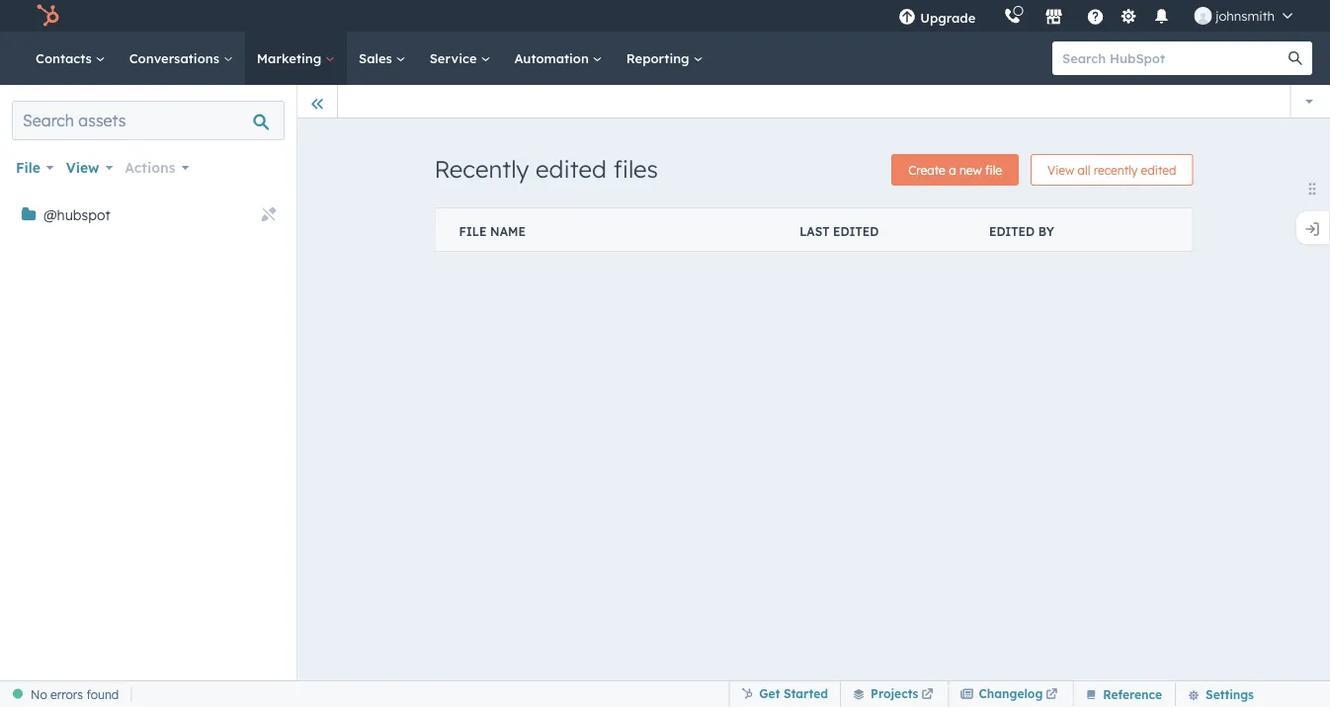 Task type: vqa. For each thing, say whether or not it's contained in the screenshot.
rightmost "edited"
yes



Task type: describe. For each thing, give the bounding box(es) containing it.
search button
[[1279, 42, 1312, 75]]

edited
[[989, 224, 1035, 239]]

found
[[86, 687, 119, 702]]

view for view all recently edited
[[1048, 163, 1074, 177]]

reporting
[[626, 50, 693, 66]]

Search HubSpot search field
[[1053, 42, 1295, 75]]

upgrade image
[[899, 9, 916, 27]]

edited for last edited
[[833, 224, 879, 239]]

johnsmith button
[[1182, 0, 1305, 32]]

notifications button
[[1145, 0, 1178, 32]]

new
[[960, 163, 982, 177]]

calling icon button
[[996, 3, 1029, 29]]

marketing link
[[245, 32, 347, 85]]

reference button
[[1073, 682, 1163, 708]]

projects
[[871, 687, 919, 701]]

edited inside view all recently edited button
[[1141, 163, 1177, 177]]

projects link
[[840, 682, 948, 707]]

reporting link
[[614, 32, 715, 85]]

view for view
[[66, 159, 99, 176]]

create
[[908, 163, 946, 177]]

files
[[613, 154, 658, 184]]

create a new file button
[[892, 154, 1019, 186]]

reference
[[1103, 687, 1162, 702]]

automation
[[514, 50, 593, 66]]

upgrade
[[920, 9, 976, 26]]

settings button
[[1175, 682, 1255, 708]]

view all recently edited
[[1048, 163, 1177, 177]]

help button
[[1079, 0, 1112, 32]]

contacts link
[[24, 32, 117, 85]]

search image
[[1289, 51, 1303, 65]]

get started link
[[729, 682, 840, 707]]

link opens in a new window image inside changelog link
[[1046, 684, 1058, 707]]

settings
[[1206, 687, 1254, 702]]

last edited
[[800, 224, 879, 239]]

a
[[949, 163, 956, 177]]

edited for recently edited files
[[536, 154, 607, 184]]

menu containing johnsmith
[[885, 0, 1307, 32]]

all
[[1078, 163, 1090, 177]]

no errors found
[[31, 687, 119, 702]]

last
[[800, 224, 830, 239]]

get started
[[759, 687, 828, 701]]

actions button
[[125, 154, 189, 182]]

file name
[[459, 224, 526, 239]]

marketing
[[257, 50, 325, 66]]



Task type: locate. For each thing, give the bounding box(es) containing it.
0 horizontal spatial link opens in a new window image
[[922, 690, 933, 701]]

marketplaces image
[[1045, 9, 1063, 27]]

calling icon image
[[1003, 8, 1021, 25]]

recently
[[434, 154, 529, 184]]

1 horizontal spatial link opens in a new window image
[[1046, 684, 1058, 707]]

view button
[[66, 154, 113, 182]]

errors
[[50, 687, 83, 702]]

view all recently edited button
[[1031, 154, 1193, 186]]

view
[[66, 159, 99, 176], [1048, 163, 1074, 177]]

link opens in a new window image inside projects link
[[922, 684, 933, 707]]

view inside view all recently edited button
[[1048, 163, 1074, 177]]

create a new file
[[908, 163, 1002, 177]]

0 horizontal spatial view
[[66, 159, 99, 176]]

file inside popup button
[[16, 159, 40, 176]]

edited
[[536, 154, 607, 184], [1141, 163, 1177, 177], [833, 224, 879, 239]]

started
[[784, 687, 828, 701]]

sales
[[359, 50, 396, 66]]

link opens in a new window image right changelog
[[1046, 690, 1058, 701]]

0 horizontal spatial link opens in a new window image
[[922, 684, 933, 707]]

0 vertical spatial file
[[16, 159, 40, 176]]

file
[[985, 163, 1002, 177]]

settings link
[[1116, 5, 1141, 26]]

edited right the 'last'
[[833, 224, 879, 239]]

menu
[[885, 0, 1307, 32]]

file left name
[[459, 224, 487, 239]]

recently edited files
[[434, 154, 658, 184]]

1 vertical spatial file
[[459, 224, 487, 239]]

changelog link
[[948, 682, 1073, 707]]

link opens in a new window image right projects
[[922, 690, 933, 701]]

view inside the 'view' popup button
[[66, 159, 99, 176]]

edited left files
[[536, 154, 607, 184]]

name
[[490, 224, 526, 239]]

service
[[430, 50, 481, 66]]

file for file
[[16, 159, 40, 176]]

notifications image
[[1153, 9, 1170, 27]]

file left the 'view' popup button at the left top of page
[[16, 159, 40, 176]]

marketplaces button
[[1033, 0, 1075, 32]]

automation link
[[502, 32, 614, 85]]

contacts
[[36, 50, 96, 66]]

service link
[[418, 32, 502, 85]]

link opens in a new window image right changelog
[[1046, 684, 1058, 707]]

link opens in a new window image
[[922, 684, 933, 707], [1046, 690, 1058, 701]]

0 horizontal spatial edited
[[536, 154, 607, 184]]

1 horizontal spatial link opens in a new window image
[[1046, 690, 1058, 701]]

by
[[1038, 224, 1054, 239]]

edited right 'recently'
[[1141, 163, 1177, 177]]

view right the file popup button
[[66, 159, 99, 176]]

john smith image
[[1194, 7, 1212, 25]]

1 horizontal spatial edited
[[833, 224, 879, 239]]

1 horizontal spatial view
[[1048, 163, 1074, 177]]

conversations
[[129, 50, 223, 66]]

conversations link
[[117, 32, 245, 85]]

link opens in a new window image right projects
[[922, 684, 933, 707]]

2 horizontal spatial edited
[[1141, 163, 1177, 177]]

sales link
[[347, 32, 418, 85]]

hubspot link
[[24, 4, 74, 28]]

Search assets search field
[[12, 101, 285, 140]]

hubspot image
[[36, 4, 59, 28]]

1 horizontal spatial file
[[459, 224, 487, 239]]

link opens in a new window image inside changelog link
[[1046, 690, 1058, 701]]

johnsmith
[[1216, 7, 1275, 24]]

file button
[[16, 154, 54, 182]]

changelog
[[979, 687, 1043, 701]]

actions
[[125, 159, 176, 176]]

settings image
[[1120, 8, 1137, 26]]

@hubspot
[[43, 207, 110, 224]]

get
[[759, 687, 780, 701]]

no
[[31, 687, 47, 702]]

edited by
[[989, 224, 1054, 239]]

link opens in a new window image
[[1046, 684, 1058, 707], [922, 690, 933, 701]]

file
[[16, 159, 40, 176], [459, 224, 487, 239]]

help image
[[1086, 9, 1104, 27]]

0 horizontal spatial file
[[16, 159, 40, 176]]

view left all in the right top of the page
[[1048, 163, 1074, 177]]

file for file name
[[459, 224, 487, 239]]

recently
[[1094, 163, 1138, 177]]

link opens in a new window image inside projects link
[[922, 690, 933, 701]]



